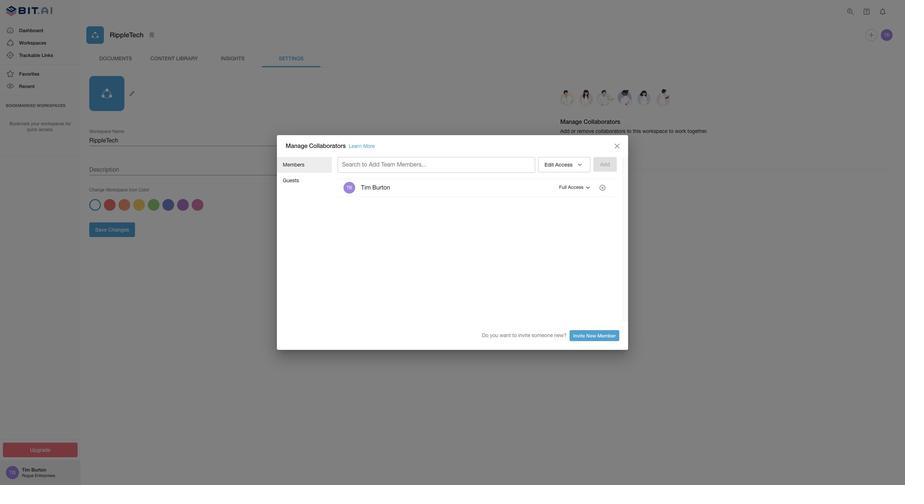 Task type: vqa. For each thing, say whether or not it's contained in the screenshot.
the topmost 'Manage'
yes



Task type: describe. For each thing, give the bounding box(es) containing it.
links
[[42, 52, 53, 58]]

content library
[[150, 55, 198, 61]]

rogue
[[22, 474, 34, 479]]

do you want to invite someone new?
[[482, 333, 567, 339]]

manage collaborators dialog
[[277, 135, 628, 351]]

collaborators for manage collaborators learn more
[[309, 142, 346, 149]]

dashboard
[[19, 27, 43, 33]]

bookmark image
[[148, 31, 156, 40]]

bookmark
[[10, 121, 30, 126]]

recent button
[[0, 80, 81, 93]]

save changes
[[95, 227, 129, 233]]

tb button
[[880, 28, 894, 42]]

this inside manage collaborators add or remove collaborators to this workspace to work together.
[[633, 128, 641, 134]]

full access
[[559, 185, 584, 190]]

to right want in the bottom right of the page
[[512, 333, 517, 339]]

Workspace Name text field
[[89, 135, 487, 146]]

someone
[[532, 333, 553, 339]]

tim burton
[[361, 184, 390, 191]]

edit
[[545, 162, 554, 168]]

changes
[[108, 227, 129, 233]]

content
[[150, 55, 175, 61]]

danger zone delete this workspace?
[[560, 184, 614, 200]]

member
[[598, 333, 616, 339]]

favorites button
[[0, 68, 81, 80]]

workspace?
[[586, 194, 614, 200]]

manage for manage collaborators add or remove collaborators to this workspace to work together.
[[560, 118, 582, 125]]

guests
[[283, 178, 299, 184]]

2 vertical spatial tb
[[9, 471, 16, 476]]

workspaces
[[19, 40, 46, 46]]

add for search
[[369, 162, 380, 168]]

access.
[[39, 127, 54, 133]]

manage collaborators learn more
[[286, 142, 375, 149]]

do
[[482, 333, 489, 339]]

icon
[[129, 188, 137, 193]]

workspace
[[106, 188, 128, 193]]

insights link
[[203, 50, 262, 67]]

search to add team members...
[[342, 162, 427, 168]]

bookmarked workspaces
[[6, 103, 65, 108]]

to right the collaborators
[[627, 128, 632, 134]]

quick
[[27, 127, 37, 133]]

workspaces
[[37, 103, 65, 108]]

access for full access
[[568, 185, 584, 190]]

new?
[[554, 333, 567, 339]]

to right search
[[362, 162, 367, 168]]

learn
[[349, 144, 362, 149]]

remove
[[577, 128, 594, 134]]

change
[[89, 188, 105, 193]]

insights
[[221, 55, 245, 61]]

bookmarked
[[6, 103, 36, 108]]

edit access
[[545, 162, 573, 168]]

full
[[559, 185, 567, 190]]

tb inside manage collaborators dialog
[[347, 185, 352, 191]]

collaborators for manage collaborators add or remove collaborators to this workspace to work together.
[[584, 118, 621, 125]]

trackable
[[19, 52, 40, 58]]



Task type: locate. For each thing, give the bounding box(es) containing it.
access right edit
[[555, 162, 573, 168]]

collaborators
[[584, 118, 621, 125], [309, 142, 346, 149]]

edit access button
[[538, 157, 591, 173]]

this down full access button
[[576, 194, 585, 200]]

new
[[587, 333, 596, 339]]

1 vertical spatial tb
[[347, 185, 352, 191]]

tim inside tim burton rogue enterprises
[[22, 468, 30, 474]]

bookmark your workspaces for quick access.
[[10, 121, 71, 133]]

tab list
[[86, 50, 894, 67]]

settings link
[[262, 50, 321, 67]]

1 vertical spatial collaborators
[[309, 142, 346, 149]]

this inside danger zone delete this workspace?
[[576, 194, 585, 200]]

0 horizontal spatial add
[[369, 162, 380, 168]]

1 horizontal spatial add
[[560, 128, 570, 134]]

add left the "team"
[[369, 162, 380, 168]]

0 vertical spatial tim
[[361, 184, 371, 191]]

add inside manage collaborators dialog
[[369, 162, 380, 168]]

workspaces
[[41, 121, 64, 126]]

save changes button
[[89, 223, 135, 238]]

collaborators left learn
[[309, 142, 346, 149]]

burton
[[372, 184, 390, 191], [31, 468, 46, 474]]

collaborators inside manage collaborators add or remove collaborators to this workspace to work together.
[[584, 118, 621, 125]]

burton for tim burton rogue enterprises
[[31, 468, 46, 474]]

documents link
[[86, 50, 145, 67]]

manage collaborators add or remove collaborators to this workspace to work together.
[[560, 118, 708, 134]]

members...
[[397, 162, 427, 168]]

more
[[363, 144, 375, 149]]

manage
[[560, 118, 582, 125], [286, 142, 308, 149]]

1 horizontal spatial manage
[[560, 118, 582, 125]]

tim burton rogue enterprises
[[22, 468, 55, 479]]

upgrade button
[[3, 443, 78, 458]]

your
[[31, 121, 40, 126]]

members button
[[277, 157, 332, 173]]

1 vertical spatial manage
[[286, 142, 308, 149]]

access
[[555, 162, 573, 168], [568, 185, 584, 190]]

0 horizontal spatial collaborators
[[309, 142, 346, 149]]

burton up "enterprises"
[[31, 468, 46, 474]]

collaborators inside dialog
[[309, 142, 346, 149]]

documents
[[99, 55, 132, 61]]

tim for tim burton rogue enterprises
[[22, 468, 30, 474]]

save
[[95, 227, 107, 233]]

favorites
[[19, 71, 39, 77]]

this left "workspace"
[[633, 128, 641, 134]]

delete
[[560, 194, 575, 200]]

0 vertical spatial burton
[[372, 184, 390, 191]]

0 vertical spatial access
[[555, 162, 573, 168]]

recent
[[19, 84, 35, 89]]

0 horizontal spatial this
[[576, 194, 585, 200]]

1 vertical spatial tim
[[22, 468, 30, 474]]

1 vertical spatial this
[[576, 194, 585, 200]]

change workspace icon color
[[89, 188, 149, 193]]

color
[[139, 188, 149, 193]]

1 horizontal spatial burton
[[372, 184, 390, 191]]

workspaces button
[[0, 37, 81, 49]]

add inside manage collaborators add or remove collaborators to this workspace to work together.
[[560, 128, 570, 134]]

to left 'work'
[[669, 128, 674, 134]]

invite
[[573, 333, 585, 339]]

invite
[[518, 333, 530, 339]]

burton inside tim burton rogue enterprises
[[31, 468, 46, 474]]

1 vertical spatial access
[[568, 185, 584, 190]]

content library link
[[145, 50, 203, 67]]

1 horizontal spatial collaborators
[[584, 118, 621, 125]]

1 vertical spatial burton
[[31, 468, 46, 474]]

full access button
[[558, 182, 594, 194]]

1 vertical spatial add
[[369, 162, 380, 168]]

work
[[675, 128, 686, 134]]

manage inside manage collaborators dialog
[[286, 142, 308, 149]]

manage inside manage collaborators add or remove collaborators to this workspace to work together.
[[560, 118, 582, 125]]

learn more link
[[349, 144, 375, 149]]

search
[[342, 162, 360, 168]]

0 horizontal spatial tb
[[9, 471, 16, 476]]

library
[[176, 55, 198, 61]]

rippletech
[[110, 31, 144, 39]]

2 horizontal spatial tb
[[884, 33, 890, 38]]

to
[[627, 128, 632, 134], [669, 128, 674, 134], [362, 162, 367, 168], [512, 333, 517, 339]]

0 vertical spatial collaborators
[[584, 118, 621, 125]]

0 horizontal spatial burton
[[31, 468, 46, 474]]

manage up members
[[286, 142, 308, 149]]

members
[[283, 162, 305, 168]]

add left or
[[560, 128, 570, 134]]

0 vertical spatial manage
[[560, 118, 582, 125]]

trackable links button
[[0, 49, 81, 62]]

tim
[[361, 184, 371, 191], [22, 468, 30, 474]]

collaborators
[[596, 128, 626, 134]]

for
[[66, 121, 71, 126]]

together.
[[688, 128, 708, 134]]

Workspace Description text field
[[89, 164, 487, 176]]

this
[[633, 128, 641, 134], [576, 194, 585, 200]]

you
[[490, 333, 498, 339]]

tb inside "button"
[[884, 33, 890, 38]]

tim down search to add team members...
[[361, 184, 371, 191]]

0 vertical spatial add
[[560, 128, 570, 134]]

trackable links
[[19, 52, 53, 58]]

danger
[[560, 184, 580, 191]]

1 horizontal spatial this
[[633, 128, 641, 134]]

team
[[381, 162, 395, 168]]

burton inside manage collaborators dialog
[[372, 184, 390, 191]]

add
[[560, 128, 570, 134], [369, 162, 380, 168]]

zone
[[582, 184, 595, 191]]

want
[[500, 333, 511, 339]]

1 horizontal spatial tb
[[347, 185, 352, 191]]

access up delete
[[568, 185, 584, 190]]

manage for manage collaborators learn more
[[286, 142, 308, 149]]

0 vertical spatial this
[[633, 128, 641, 134]]

burton for tim burton
[[372, 184, 390, 191]]

upgrade
[[30, 447, 51, 454]]

guests button
[[277, 173, 332, 189]]

settings
[[279, 55, 304, 61]]

1 horizontal spatial tim
[[361, 184, 371, 191]]

0 horizontal spatial manage
[[286, 142, 308, 149]]

workspace
[[643, 128, 668, 134]]

dashboard button
[[0, 24, 81, 37]]

burton down search to add team members...
[[372, 184, 390, 191]]

manage up or
[[560, 118, 582, 125]]

collaborators up the collaborators
[[584, 118, 621, 125]]

tim inside manage collaborators dialog
[[361, 184, 371, 191]]

tab list containing documents
[[86, 50, 894, 67]]

tim for tim burton
[[361, 184, 371, 191]]

0 horizontal spatial tim
[[22, 468, 30, 474]]

add for manage
[[560, 128, 570, 134]]

invite new member
[[573, 333, 616, 339]]

tb
[[884, 33, 890, 38], [347, 185, 352, 191], [9, 471, 16, 476]]

or
[[571, 128, 576, 134]]

access for edit access
[[555, 162, 573, 168]]

0 vertical spatial tb
[[884, 33, 890, 38]]

enterprises
[[35, 474, 55, 479]]

tim up 'rogue'
[[22, 468, 30, 474]]



